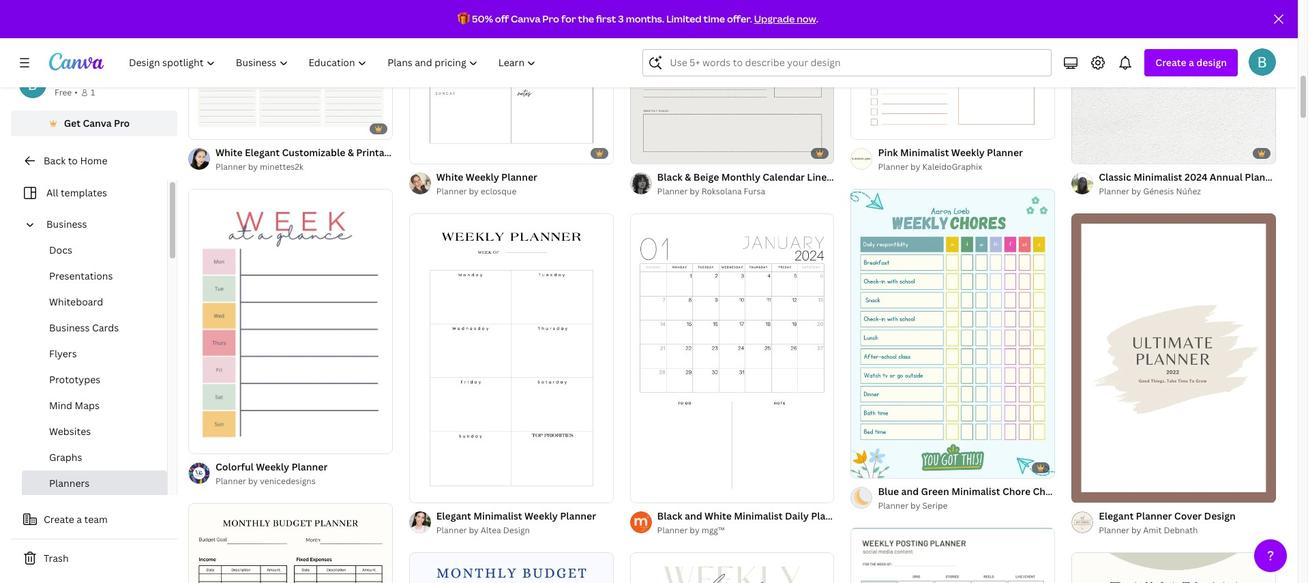 Task type: vqa. For each thing, say whether or not it's contained in the screenshot.


Task type: locate. For each thing, give the bounding box(es) containing it.
2 horizontal spatial elegant
[[1099, 510, 1134, 523]]

by left amit
[[1132, 525, 1141, 536]]

by inside white weekly planner planner by eclosque
[[469, 186, 479, 197]]

1 vertical spatial business
[[49, 321, 90, 334]]

1 horizontal spatial 1
[[1081, 148, 1085, 158]]

minimalist inside 'black and white minimalist daily planner planner by mgg™️'
[[734, 510, 783, 523]]

0 vertical spatial white
[[216, 146, 243, 159]]

venicedesigns
[[260, 476, 316, 487]]

by inside classic minimalist 2024 annual planner planner by génesis núñez
[[1132, 186, 1141, 197]]

black and white minimalist daily planner image
[[630, 214, 834, 503]]

flyers link
[[22, 341, 167, 367]]

elegant up planner by altea design 'link'
[[436, 510, 471, 523]]

planner by seripe link
[[878, 499, 1055, 513]]

by left altea
[[469, 525, 479, 536]]

business up docs in the left of the page
[[46, 218, 87, 231]]

cover
[[1174, 510, 1202, 523]]

a inside the create a team "button"
[[77, 513, 82, 526]]

1 vertical spatial design
[[503, 525, 530, 536]]

business cards
[[49, 321, 119, 334]]

elegant minimalist weekly planner link
[[436, 509, 596, 524]]

and
[[901, 485, 919, 498], [685, 510, 702, 523]]

create left "team" at the bottom of page
[[44, 513, 74, 526]]

black inside "black & beige monthly calendar lined planner planner by roksolana fursa"
[[657, 171, 683, 184]]

a inside 'create a design' dropdown button
[[1189, 56, 1194, 69]]

1 left of
[[1081, 148, 1085, 158]]

eclosque
[[481, 186, 517, 197]]

fursa
[[744, 186, 765, 197]]

weekly up kaleidographix
[[951, 146, 985, 159]]

elegant and clean monthly budget planner sheet image
[[188, 504, 393, 583]]

planners
[[49, 477, 90, 490]]

1 horizontal spatial design
[[1204, 510, 1236, 523]]

planner by génesis núñez link
[[1099, 185, 1276, 199]]

0 vertical spatial create
[[1156, 56, 1187, 69]]

and up mgg™️
[[685, 510, 702, 523]]

planner by altea design link
[[436, 524, 596, 538]]

white for white elegant customizable & printable daily planner
[[216, 146, 243, 159]]

colorful weekly planner link
[[216, 460, 328, 475]]

elegant minimalist weekly planner planner by altea design
[[436, 510, 596, 536]]

business up flyers on the left bottom of the page
[[49, 321, 90, 334]]

0 horizontal spatial 1
[[91, 87, 95, 98]]

0 vertical spatial a
[[1189, 56, 1194, 69]]

weekly up planner by eclosque link
[[466, 171, 499, 184]]

1 horizontal spatial &
[[685, 171, 691, 184]]

elegant up minettes2k
[[245, 146, 280, 159]]

0 horizontal spatial white
[[216, 146, 243, 159]]

planner by eclosque link
[[436, 185, 537, 199]]

2 vertical spatial white
[[705, 510, 732, 523]]

weekly up the planner by venicedesigns link
[[256, 461, 289, 473]]

elegant
[[245, 146, 280, 159], [436, 510, 471, 523], [1099, 510, 1134, 523]]

flyers
[[49, 347, 77, 360]]

0 vertical spatial black
[[657, 171, 683, 184]]

whiteboard
[[49, 295, 103, 308]]

black inside 'black and white minimalist daily planner planner by mgg™️'
[[657, 510, 683, 523]]

classic minimalist 2024 annual planner image
[[1072, 0, 1276, 164]]

personal
[[55, 72, 95, 85]]

create for create a team
[[44, 513, 74, 526]]

by inside pink minimalist weekly planner planner by kaleidographix
[[911, 161, 920, 173]]

presentations link
[[22, 263, 167, 289]]

daily up 'planner by mgg™️' link on the right
[[785, 510, 809, 523]]

green
[[921, 485, 949, 498]]

0 vertical spatial design
[[1204, 510, 1236, 523]]

planner by minettes2k link
[[216, 160, 393, 174]]

beige and green feminine daily planner image
[[1072, 553, 1276, 583]]

0 horizontal spatial design
[[503, 525, 530, 536]]

design right cover
[[1204, 510, 1236, 523]]

create for create a design
[[1156, 56, 1187, 69]]

0 horizontal spatial pro
[[114, 117, 130, 130]]

black for black & beige monthly calendar lined planner
[[657, 171, 683, 184]]

beige
[[693, 171, 719, 184]]

planner by amit debnath link
[[1099, 524, 1236, 538]]

white weekly planner planner by eclosque
[[436, 171, 537, 197]]

and inside 'black and white minimalist daily planner planner by mgg™️'
[[685, 510, 702, 523]]

white weekly planner image
[[409, 0, 614, 164]]

1 horizontal spatial elegant
[[436, 510, 471, 523]]

white inside white weekly planner planner by eclosque
[[436, 171, 463, 184]]

docs
[[49, 244, 72, 256]]

canva right get
[[83, 117, 112, 130]]

planner by mgg™️ link
[[657, 524, 834, 538]]

weekly inside white weekly planner planner by eclosque
[[466, 171, 499, 184]]

mind maps
[[49, 399, 100, 412]]

presentations
[[49, 269, 113, 282]]

create left design
[[1156, 56, 1187, 69]]

websites link
[[22, 419, 167, 445]]

& left beige
[[685, 171, 691, 184]]

1 vertical spatial white
[[436, 171, 463, 184]]

2 horizontal spatial white
[[705, 510, 732, 523]]

customizable
[[282, 146, 345, 159]]

1 horizontal spatial create
[[1156, 56, 1187, 69]]

seripe
[[922, 500, 948, 512]]

lined
[[807, 171, 833, 184]]

cards
[[92, 321, 119, 334]]

0 vertical spatial &
[[348, 146, 354, 159]]

1 black from the top
[[657, 171, 683, 184]]

0 horizontal spatial and
[[685, 510, 702, 523]]

0 vertical spatial 1
[[91, 87, 95, 98]]

minimalist inside elegant minimalist weekly planner planner by altea design
[[473, 510, 522, 523]]

debnath
[[1164, 525, 1198, 536]]

and right blue
[[901, 485, 919, 498]]

to
[[68, 154, 78, 167]]

& left the printable on the left
[[348, 146, 354, 159]]

0 horizontal spatial daily
[[401, 146, 425, 159]]

1 vertical spatial a
[[77, 513, 82, 526]]

by down white weekly planner 'link'
[[469, 186, 479, 197]]

•
[[75, 87, 78, 98]]

1 for 1
[[91, 87, 95, 98]]

a
[[1189, 56, 1194, 69], [77, 513, 82, 526]]

create a design button
[[1145, 49, 1238, 76]]

minimalist inside classic minimalist 2024 annual planner planner by génesis núñez
[[1134, 171, 1182, 184]]

1 right •
[[91, 87, 95, 98]]

0 vertical spatial and
[[901, 485, 919, 498]]

canva
[[511, 12, 541, 25], [83, 117, 112, 130]]

by left minettes2k
[[248, 161, 258, 173]]

black & beige monthly calendar lined planner planner by roksolana fursa
[[657, 171, 871, 197]]

minimalist up génesis
[[1134, 171, 1182, 184]]

by left génesis
[[1132, 186, 1141, 197]]

off
[[495, 12, 509, 25]]

design down elegant minimalist weekly planner link
[[503, 525, 530, 536]]

black and white minimalist daily planner planner by mgg™️
[[657, 510, 847, 536]]

2024
[[1185, 171, 1208, 184]]

0 horizontal spatial &
[[348, 146, 354, 159]]

0 horizontal spatial a
[[77, 513, 82, 526]]

1 horizontal spatial a
[[1189, 56, 1194, 69]]

pink minimalist weekly planner link
[[878, 145, 1023, 160]]

design
[[1204, 510, 1236, 523], [503, 525, 530, 536]]

graphs
[[49, 451, 82, 464]]

planner by roksolana fursa link
[[657, 185, 834, 199]]

🎁
[[458, 12, 470, 25]]

elegant planner cover design image
[[1072, 214, 1276, 503]]

1 horizontal spatial white
[[436, 171, 463, 184]]

calendar
[[763, 171, 805, 184]]

1 vertical spatial create
[[44, 513, 74, 526]]

.
[[816, 12, 818, 25]]

1 vertical spatial 1
[[1081, 148, 1085, 158]]

minimalist up "planner by kaleidographix" link
[[900, 146, 949, 159]]

a left design
[[1189, 56, 1194, 69]]

1 horizontal spatial canva
[[511, 12, 541, 25]]

None search field
[[643, 49, 1052, 76]]

minimalist inside pink minimalist weekly planner planner by kaleidographix
[[900, 146, 949, 159]]

white inside 'black and white minimalist daily planner planner by mgg™️'
[[705, 510, 732, 523]]

black & beige monthly calendar lined planner image
[[630, 0, 834, 164]]

1 of 54
[[1081, 148, 1105, 158]]

weekly inside pink minimalist weekly planner planner by kaleidographix
[[951, 146, 985, 159]]

elegant inside white elegant customizable & printable daily planner planner by minettes2k
[[245, 146, 280, 159]]

all templates link
[[19, 180, 159, 206]]

Search search field
[[670, 50, 1043, 76]]

pro left for
[[543, 12, 559, 25]]

by left mgg™️
[[690, 525, 700, 536]]

blue and green minimalist chore charts planner planner by seripe
[[878, 485, 1102, 512]]

0 vertical spatial business
[[46, 218, 87, 231]]

elegant up planner by amit debnath link
[[1099, 510, 1134, 523]]

daily
[[401, 146, 425, 159], [785, 510, 809, 523]]

1 vertical spatial &
[[685, 171, 691, 184]]

pro up back to home link
[[114, 117, 130, 130]]

by down colorful weekly planner link
[[248, 476, 258, 487]]

1 vertical spatial black
[[657, 510, 683, 523]]

planner
[[427, 146, 463, 159], [987, 146, 1023, 159], [216, 161, 246, 173], [878, 161, 909, 173], [501, 171, 537, 184], [835, 171, 871, 184], [1245, 171, 1281, 184], [436, 186, 467, 197], [657, 186, 688, 197], [1099, 186, 1130, 197], [292, 461, 328, 473], [216, 476, 246, 487], [1066, 485, 1102, 498], [878, 500, 909, 512], [560, 510, 596, 523], [811, 510, 847, 523], [1136, 510, 1172, 523], [436, 525, 467, 536], [657, 525, 688, 536], [1099, 525, 1130, 536]]

brad klo image
[[1249, 48, 1276, 76]]

create inside dropdown button
[[1156, 56, 1187, 69]]

create
[[1156, 56, 1187, 69], [44, 513, 74, 526]]

back to home link
[[11, 147, 177, 175]]

1 vertical spatial daily
[[785, 510, 809, 523]]

2 black from the top
[[657, 510, 683, 523]]

weekly inside elegant minimalist weekly planner planner by altea design
[[525, 510, 558, 523]]

now
[[797, 12, 816, 25]]

weekly
[[951, 146, 985, 159], [466, 171, 499, 184], [256, 461, 289, 473], [525, 510, 558, 523]]

1 horizontal spatial and
[[901, 485, 919, 498]]

0 vertical spatial daily
[[401, 146, 425, 159]]

minimalist
[[900, 146, 949, 159], [1134, 171, 1182, 184], [952, 485, 1000, 498], [473, 510, 522, 523], [734, 510, 783, 523]]

limited
[[666, 12, 702, 25]]

roksolana
[[702, 186, 742, 197]]

create inside "button"
[[44, 513, 74, 526]]

by down beige
[[690, 186, 700, 197]]

daily right the printable on the left
[[401, 146, 425, 159]]

1 vertical spatial and
[[685, 510, 702, 523]]

elegant inside elegant planner cover design planner by amit debnath
[[1099, 510, 1134, 523]]

create a team button
[[11, 506, 177, 533]]

& inside "black & beige monthly calendar lined planner planner by roksolana fursa"
[[685, 171, 691, 184]]

by
[[248, 161, 258, 173], [911, 161, 920, 173], [469, 186, 479, 197], [690, 186, 700, 197], [1132, 186, 1141, 197], [248, 476, 258, 487], [911, 500, 920, 512], [469, 525, 479, 536], [690, 525, 700, 536], [1132, 525, 1141, 536]]

canva right "off"
[[511, 12, 541, 25]]

elegant minimalist weekly planner image
[[409, 214, 614, 503]]

of
[[1087, 148, 1095, 158]]

minimalist up 'planner by mgg™️' link on the right
[[734, 510, 783, 523]]

pro
[[543, 12, 559, 25], [114, 117, 130, 130]]

1 vertical spatial pro
[[114, 117, 130, 130]]

1 horizontal spatial daily
[[785, 510, 809, 523]]

upgrade
[[754, 12, 795, 25]]

blue and green minimalist chore charts planner image
[[851, 189, 1055, 478]]

white inside white elegant customizable & printable daily planner planner by minettes2k
[[216, 146, 243, 159]]

0 horizontal spatial create
[[44, 513, 74, 526]]

minimalist up altea
[[473, 510, 522, 523]]

0 horizontal spatial elegant
[[245, 146, 280, 159]]

design inside elegant planner cover design planner by amit debnath
[[1204, 510, 1236, 523]]

by left kaleidographix
[[911, 161, 920, 173]]

by left seripe
[[911, 500, 920, 512]]

by inside colorful weekly planner planner by venicedesigns
[[248, 476, 258, 487]]

white elegant customizable & printable daily planner image
[[188, 0, 393, 139]]

a left "team" at the bottom of page
[[77, 513, 82, 526]]

get
[[64, 117, 81, 130]]

elegant inside elegant minimalist weekly planner planner by altea design
[[436, 510, 471, 523]]

weekly up planner by altea design 'link'
[[525, 510, 558, 523]]

kaleidographix
[[922, 161, 982, 173]]

and for blue
[[901, 485, 919, 498]]

1 horizontal spatial pro
[[543, 12, 559, 25]]

1 vertical spatial canva
[[83, 117, 112, 130]]

and inside blue and green minimalist chore charts planner planner by seripe
[[901, 485, 919, 498]]

minimalist up 'planner by seripe' 'link'
[[952, 485, 1000, 498]]

free
[[55, 87, 72, 98]]

0 horizontal spatial canva
[[83, 117, 112, 130]]

classic minimalist 2024 annual planner planner by génesis núñez
[[1099, 171, 1281, 197]]



Task type: describe. For each thing, give the bounding box(es) containing it.
by inside "black & beige monthly calendar lined planner planner by roksolana fursa"
[[690, 186, 700, 197]]

pink minimalist weekly planner image
[[851, 0, 1055, 139]]

business for business cards
[[49, 321, 90, 334]]

and for black
[[685, 510, 702, 523]]

create a team
[[44, 513, 108, 526]]

pink minimalist weekly planner planner by kaleidographix
[[878, 146, 1023, 173]]

classic
[[1099, 171, 1131, 184]]

business cards link
[[22, 315, 167, 341]]

printable
[[356, 146, 399, 159]]

daily inside white elegant customizable & printable daily planner planner by minettes2k
[[401, 146, 425, 159]]

white for white weekly planner
[[436, 171, 463, 184]]

minimalist for pink minimalist weekly planner
[[900, 146, 949, 159]]

minimalist for classic minimalist 2024 annual planner
[[1134, 171, 1182, 184]]

business link
[[41, 211, 159, 237]]

templates
[[61, 186, 107, 199]]

design
[[1197, 56, 1227, 69]]

offer.
[[727, 12, 752, 25]]

get canva pro button
[[11, 110, 177, 136]]

upgrade now button
[[754, 12, 816, 25]]

1 for 1 of 54
[[1081, 148, 1085, 158]]

altea
[[481, 525, 501, 536]]

minettes2k
[[260, 161, 303, 173]]

elegant for elegant minimalist weekly planner
[[436, 510, 471, 523]]

annual
[[1210, 171, 1243, 184]]

by inside 'black and white minimalist daily planner planner by mgg™️'
[[690, 525, 700, 536]]

daily inside 'black and white minimalist daily planner planner by mgg™️'
[[785, 510, 809, 523]]

months.
[[626, 12, 664, 25]]

elegant planner cover design planner by amit debnath
[[1099, 510, 1236, 536]]

0 vertical spatial pro
[[543, 12, 559, 25]]

black for black and white minimalist daily planner
[[657, 510, 683, 523]]

blue and green minimalist chore charts planner link
[[878, 484, 1102, 499]]

colorful weekly planner planner by venicedesigns
[[216, 461, 328, 487]]

pink
[[878, 146, 898, 159]]

elegant for elegant planner cover design
[[1099, 510, 1134, 523]]

home
[[80, 154, 107, 167]]

planner by kaleidographix link
[[878, 160, 1023, 174]]

black & beige monthly calendar lined planner link
[[657, 170, 871, 185]]

by inside elegant minimalist weekly planner planner by altea design
[[469, 525, 479, 536]]

minimalist for elegant minimalist weekly planner
[[473, 510, 522, 523]]

by inside white elegant customizable & printable daily planner planner by minettes2k
[[248, 161, 258, 173]]

all templates
[[46, 186, 107, 199]]

back to home
[[44, 154, 107, 167]]

mind maps link
[[22, 393, 167, 419]]

free •
[[55, 87, 78, 98]]

websites
[[49, 425, 91, 438]]

1 of 54 link
[[1072, 0, 1276, 164]]

🎁 50% off canva pro for the first 3 months. limited time offer. upgrade now .
[[458, 12, 818, 25]]

back
[[44, 154, 66, 167]]

amit
[[1143, 525, 1162, 536]]

50%
[[472, 12, 493, 25]]

top level navigation element
[[120, 49, 548, 76]]

0 vertical spatial canva
[[511, 12, 541, 25]]

white elegant customizable & printable daily planner planner by minettes2k
[[216, 146, 463, 173]]

white weekly planner link
[[436, 170, 537, 185]]

colorful
[[216, 461, 254, 473]]

mgg™️
[[702, 525, 725, 536]]

design inside elegant minimalist weekly planner planner by altea design
[[503, 525, 530, 536]]

trash link
[[11, 545, 177, 572]]

get canva pro
[[64, 117, 130, 130]]

classic minimalist 2024 annual planner link
[[1099, 170, 1281, 185]]

graphs link
[[22, 445, 167, 471]]

colorful weekly planner image
[[188, 189, 393, 454]]

maps
[[75, 399, 100, 412]]

printable social media planner image
[[851, 528, 1055, 583]]

canva inside button
[[83, 117, 112, 130]]

white elegant customizable & printable daily planner link
[[216, 145, 463, 160]]

pro inside button
[[114, 117, 130, 130]]

prototypes
[[49, 373, 100, 386]]

& inside white elegant customizable & printable daily planner planner by minettes2k
[[348, 146, 354, 159]]

create a design
[[1156, 56, 1227, 69]]

weekly inside colorful weekly planner planner by venicedesigns
[[256, 461, 289, 473]]

chore
[[1003, 485, 1031, 498]]

trash
[[44, 552, 69, 565]]

whiteboard link
[[22, 289, 167, 315]]

prototypes link
[[22, 367, 167, 393]]

a for team
[[77, 513, 82, 526]]

minimalist inside blue and green minimalist chore charts planner planner by seripe
[[952, 485, 1000, 498]]

monthly
[[721, 171, 760, 184]]

mind
[[49, 399, 72, 412]]

núñez
[[1176, 186, 1201, 197]]

planner by venicedesigns link
[[216, 475, 328, 488]]

elegant planner cover design link
[[1099, 509, 1236, 524]]

a for design
[[1189, 56, 1194, 69]]

team
[[84, 513, 108, 526]]

blue
[[878, 485, 899, 498]]

time
[[704, 12, 725, 25]]

multiple monthly budget planner image
[[409, 553, 614, 583]]

docs link
[[22, 237, 167, 263]]

business for business
[[46, 218, 87, 231]]

charts
[[1033, 485, 1064, 498]]

by inside blue and green minimalist chore charts planner planner by seripe
[[911, 500, 920, 512]]

white minimalist weekly planner image
[[630, 553, 834, 583]]

54
[[1096, 148, 1105, 158]]

by inside elegant planner cover design planner by amit debnath
[[1132, 525, 1141, 536]]



